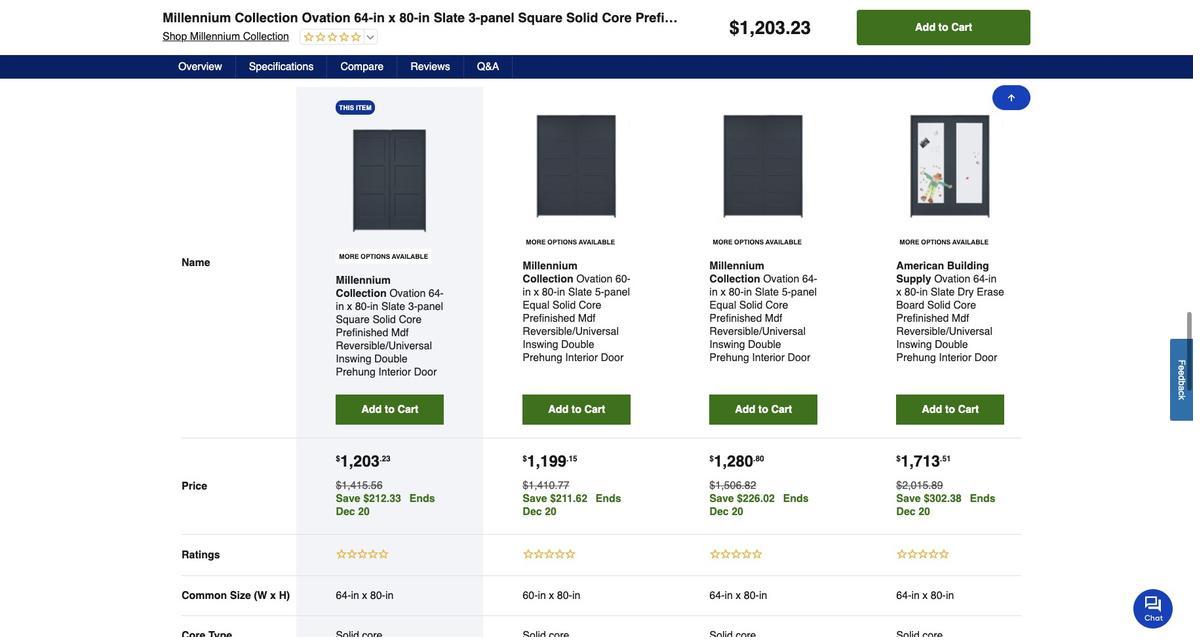 Task type: describe. For each thing, give the bounding box(es) containing it.
add to cart for ovation 64- in x 80-in slate 5-panel equal solid core prefinished mdf reversible/universal inswing double prehung interior door
[[735, 404, 792, 416]]

c
[[1177, 391, 1187, 396]]

dec for 1,203
[[336, 506, 355, 518]]

ovation 64- in x 80-in slate 5-panel equal solid core prefinished mdf reversible/universal inswing double prehung interior door
[[710, 274, 818, 364]]

prefinished for ovation 64-in x 80-in slate dry erase board solid core prefinished mdf reversible/universal inswing double prehung interior door
[[897, 313, 949, 325]]

item
[[356, 104, 372, 112]]

x inside cell
[[549, 590, 554, 602]]

f e e d b a c k button
[[1170, 339, 1193, 421]]

dec for 1,199
[[523, 506, 542, 518]]

$1,415.56
[[336, 480, 383, 492]]

prehung for ovation 64- in x 80-in slate 5-panel equal solid core prefinished mdf reversible/universal inswing double prehung interior door
[[710, 352, 749, 364]]

$ for $1,506.82
[[710, 455, 714, 464]]

millennium up overview button
[[190, 31, 240, 43]]

zero stars image
[[300, 31, 361, 44]]

interior for ovation 60- in x 80-in slate 5-panel equal solid core prefinished mdf reversible/universal inswing double prehung interior door
[[565, 352, 598, 364]]

add to cart for ovation 64-in x 80-in slate dry erase board solid core prefinished mdf reversible/universal inswing double prehung interior door
[[922, 404, 979, 416]]

64- inside ovation 64- in x 80-in slate 5-panel equal solid core prefinished mdf reversible/universal inswing double prehung interior door
[[802, 274, 818, 285]]

reversible/universal for ovation 60- in x 80-in slate 5-panel equal solid core prefinished mdf reversible/universal inswing double prehung interior door
[[523, 326, 619, 338]]

slate for ovation 64- in x 80-in slate 3-panel square solid core prefinished mdf reversible/universal inswing double prehung interior door
[[381, 301, 405, 313]]

0 horizontal spatial 23
[[382, 455, 391, 464]]

common
[[182, 590, 227, 602]]

$ 1,280 . 80
[[710, 453, 764, 471]]

name
[[182, 257, 210, 269]]

double for ovation 64- in x 80-in slate 5-panel equal solid core prefinished mdf reversible/universal inswing double prehung interior door
[[748, 339, 781, 351]]

$ 1,199 . 15
[[523, 453, 578, 471]]

b
[[1177, 381, 1187, 386]]

millennium for ovation 64- in x 80-in slate 5-panel equal solid core prefinished mdf reversible/universal inswing double prehung interior door
[[710, 261, 764, 272]]

60-in x 80-in cell
[[523, 590, 631, 603]]

1 horizontal spatial compare
[[341, 61, 384, 73]]

panel for ovation 64- in x 80-in slate 5-panel equal solid core prefinished mdf reversible/universal inswing double prehung interior door
[[791, 287, 817, 299]]

interior for ovation 64-in x 80-in slate dry erase board solid core prefinished mdf reversible/universal inswing double prehung interior door
[[939, 352, 972, 364]]

specifications button
[[236, 55, 327, 79]]

millennium collection for ovation 64- in x 80-in slate 3-panel square solid core prefinished mdf reversible/universal inswing double prehung interior door
[[336, 275, 391, 300]]

f e e d b a c k
[[1177, 360, 1187, 400]]

millennium collection ovation 64-in x 80-in slate 3-panel square solid core prefinished mdf reversible/universal inswing double prehung interior door image
[[336, 128, 444, 236]]

3- inside ovation 64- in x 80-in slate 3-panel square solid core prefinished mdf reversible/universal inswing double prehung interior door
[[408, 301, 418, 313]]

add for ovation 64-in x 80-in slate dry erase board solid core prefinished mdf reversible/universal inswing double prehung interior door
[[922, 404, 942, 416]]

k
[[1177, 396, 1187, 400]]

0 horizontal spatial $ 1,203 . 23
[[336, 453, 391, 471]]

2 64-in x 80-in cell from the left
[[710, 590, 818, 603]]

this item
[[339, 104, 372, 112]]

(w
[[254, 590, 267, 602]]

ovation for ovation 64-in x 80-in slate dry erase board solid core prefinished mdf reversible/universal inswing double prehung interior door
[[934, 274, 971, 285]]

add for ovation 64- in x 80-in slate 5-panel equal solid core prefinished mdf reversible/universal inswing double prehung interior door
[[735, 404, 756, 416]]

solid for ovation 64-in x 80-in slate dry erase board solid core prefinished mdf reversible/universal inswing double prehung interior door
[[927, 300, 951, 312]]

inswing for ovation 64- in x 80-in slate 5-panel equal solid core prefinished mdf reversible/universal inswing double prehung interior door
[[710, 339, 745, 351]]

3 64-in x 80-in cell from the left
[[897, 590, 1005, 603]]

cart for ovation 64- in x 80-in slate 5-panel equal solid core prefinished mdf reversible/universal inswing double prehung interior door
[[771, 404, 792, 416]]

ends for 1,203
[[409, 493, 435, 505]]

ovation for ovation 64- in x 80-in slate 3-panel square solid core prefinished mdf reversible/universal inswing double prehung interior door
[[390, 288, 426, 300]]

q&a button
[[464, 55, 513, 79]]

size
[[230, 590, 251, 602]]

80- inside ovation 60- in x 80-in slate 5-panel equal solid core prefinished mdf reversible/universal inswing double prehung interior door
[[542, 287, 557, 299]]

. for save $211.62
[[567, 455, 569, 464]]

core for ovation 64- in x 80-in slate 3-panel square solid core prefinished mdf reversible/universal inswing double prehung interior door
[[399, 314, 422, 326]]

ratings
[[182, 550, 220, 561]]

f
[[1177, 360, 1187, 366]]

1,199
[[527, 453, 567, 471]]

millennium for ovation 64- in x 80-in slate 3-panel square solid core prefinished mdf reversible/universal inswing double prehung interior door
[[336, 275, 391, 287]]

millennium collection ovation 64-in x 80-in slate 3-panel square solid core prefinished mdf reversible/universal inswing double prehung interior door
[[163, 10, 1107, 26]]

$ for $1,415.56
[[336, 455, 340, 464]]

options for ovation 64-in x 80-in slate dry erase board solid core prefinished mdf reversible/universal inswing double prehung interior door
[[921, 238, 951, 246]]

american
[[897, 261, 944, 272]]

60-in x 80-in
[[523, 590, 581, 602]]

millennium collection ovation 60-in x 80-in slate 5-panel equal solid core prefinished mdf reversible/universal inswing double prehung interior door image
[[523, 114, 631, 222]]

add to cart button for ovation 60- in x 80-in slate 5-panel equal solid core prefinished mdf reversible/universal inswing double prehung interior door
[[523, 395, 631, 425]]

more for ovation 64-in x 80-in slate dry erase board solid core prefinished mdf reversible/universal inswing double prehung interior door
[[900, 238, 919, 246]]

mdf for ovation 60- in x 80-in slate 5-panel equal solid core prefinished mdf reversible/universal inswing double prehung interior door
[[578, 313, 596, 325]]

reversible/universal for ovation 64-in x 80-in slate dry erase board solid core prefinished mdf reversible/universal inswing double prehung interior door
[[897, 326, 993, 338]]

more for ovation 60- in x 80-in slate 5-panel equal solid core prefinished mdf reversible/universal inswing double prehung interior door
[[526, 238, 546, 246]]

0 vertical spatial square
[[518, 10, 563, 26]]

solid for ovation 60- in x 80-in slate 5-panel equal solid core prefinished mdf reversible/universal inswing double prehung interior door
[[553, 300, 576, 312]]

available for ovation 64-in x 80-in slate dry erase board solid core prefinished mdf reversible/universal inswing double prehung interior door
[[952, 238, 989, 246]]

1 vertical spatial 1,203
[[340, 453, 380, 471]]

price
[[182, 481, 207, 493]]

double for ovation 60- in x 80-in slate 5-panel equal solid core prefinished mdf reversible/universal inswing double prehung interior door
[[561, 339, 595, 351]]

20 for 1,203
[[358, 506, 370, 518]]

options for ovation 64- in x 80-in slate 5-panel equal solid core prefinished mdf reversible/universal inswing double prehung interior door
[[734, 238, 764, 246]]

$211.62
[[550, 493, 588, 505]]

ovation 60- in x 80-in slate 5-panel equal solid core prefinished mdf reversible/universal inswing double prehung interior door
[[523, 274, 631, 364]]

add to cart button for ovation 64-in x 80-in slate dry erase board solid core prefinished mdf reversible/universal inswing double prehung interior door
[[897, 395, 1005, 425]]

80
[[756, 455, 764, 464]]

ovation for ovation 64- in x 80-in slate 5-panel equal solid core prefinished mdf reversible/universal inswing double prehung interior door
[[763, 274, 799, 285]]

$ for $1,410.77
[[523, 455, 527, 464]]

inswing for ovation 60- in x 80-in slate 5-panel equal solid core prefinished mdf reversible/universal inswing double prehung interior door
[[523, 339, 558, 351]]

20 for 1,199
[[545, 506, 557, 518]]

x inside ovation 64- in x 80-in slate 5-panel equal solid core prefinished mdf reversible/universal inswing double prehung interior door
[[721, 287, 726, 299]]

5- for 64-
[[782, 287, 791, 299]]

$212.33
[[363, 493, 401, 505]]

64- inside ovation 64-in x 80-in slate dry erase board solid core prefinished mdf reversible/universal inswing double prehung interior door
[[973, 274, 989, 285]]

shop
[[163, 31, 187, 43]]

door for ovation 64-in x 80-in slate dry erase board solid core prefinished mdf reversible/universal inswing double prehung interior door
[[975, 352, 997, 364]]

x inside ovation 64- in x 80-in slate 3-panel square solid core prefinished mdf reversible/universal inswing double prehung interior door
[[347, 301, 352, 313]]

to for ovation 60- in x 80-in slate 5-panel equal solid core prefinished mdf reversible/universal inswing double prehung interior door
[[572, 404, 582, 416]]

0 vertical spatial $ 1,203 . 23
[[729, 17, 811, 38]]

20 for 1,713
[[919, 506, 930, 518]]

add for ovation 60- in x 80-in slate 5-panel equal solid core prefinished mdf reversible/universal inswing double prehung interior door
[[548, 404, 569, 416]]

mdf for ovation 64- in x 80-in slate 3-panel square solid core prefinished mdf reversible/universal inswing double prehung interior door
[[391, 327, 409, 339]]

this
[[339, 104, 354, 112]]

ovation 64-in x 80-in slate dry erase board solid core prefinished mdf reversible/universal inswing double prehung interior door
[[897, 274, 1004, 364]]

slate for ovation 60- in x 80-in slate 5-panel equal solid core prefinished mdf reversible/universal inswing double prehung interior door
[[568, 287, 592, 299]]

x inside ovation 64-in x 80-in slate dry erase board solid core prefinished mdf reversible/universal inswing double prehung interior door
[[897, 287, 902, 299]]

20 for 1,280
[[732, 506, 743, 518]]

$1,506.82
[[710, 480, 756, 492]]

millennium up shop
[[163, 10, 231, 26]]

$1,410.77
[[523, 480, 569, 492]]

millennium collection for ovation 60- in x 80-in slate 5-panel equal solid core prefinished mdf reversible/universal inswing double prehung interior door
[[523, 261, 578, 285]]

erase
[[977, 287, 1004, 299]]

ovation 64- in x 80-in slate 3-panel square solid core prefinished mdf reversible/universal inswing double prehung interior door
[[336, 288, 444, 379]]

more options available for ovation 60- in x 80-in slate 5-panel equal solid core prefinished mdf reversible/universal inswing double prehung interior door
[[526, 238, 615, 246]]

ends for 1,280
[[783, 493, 809, 505]]

save for 1,199
[[523, 493, 547, 505]]



Task type: locate. For each thing, give the bounding box(es) containing it.
save for 1,713
[[897, 493, 921, 505]]

ends dec 20 for 1,280
[[710, 493, 809, 518]]

door inside ovation 64- in x 80-in slate 3-panel square solid core prefinished mdf reversible/universal inswing double prehung interior door
[[414, 367, 437, 379]]

prehung inside ovation 64-in x 80-in slate dry erase board solid core prefinished mdf reversible/universal inswing double prehung interior door
[[897, 352, 936, 364]]

1 horizontal spatial $ 1,203 . 23
[[729, 17, 811, 38]]

interior inside ovation 60- in x 80-in slate 5-panel equal solid core prefinished mdf reversible/universal inswing double prehung interior door
[[565, 352, 598, 364]]

to for ovation 64-in x 80-in slate dry erase board solid core prefinished mdf reversible/universal inswing double prehung interior door
[[945, 404, 955, 416]]

prehung for ovation 64-in x 80-in slate dry erase board solid core prefinished mdf reversible/universal inswing double prehung interior door
[[897, 352, 936, 364]]

collection
[[235, 10, 298, 26], [243, 31, 289, 43], [523, 274, 573, 285], [710, 274, 760, 285], [336, 288, 387, 300]]

ends right '$212.33'
[[409, 493, 435, 505]]

0 horizontal spatial 1,203
[[340, 453, 380, 471]]

2 ends dec 20 from the left
[[523, 493, 621, 518]]

square inside ovation 64- in x 80-in slate 3-panel square solid core prefinished mdf reversible/universal inswing double prehung interior door
[[336, 314, 370, 326]]

prehung
[[971, 10, 1024, 26], [523, 352, 562, 364], [710, 352, 749, 364], [897, 352, 936, 364], [336, 367, 376, 379]]

inswing inside ovation 64- in x 80-in slate 3-panel square solid core prefinished mdf reversible/universal inswing double prehung interior door
[[336, 354, 371, 365]]

20 down save $211.62
[[545, 506, 557, 518]]

mdf
[[711, 10, 734, 26], [578, 313, 596, 325], [765, 313, 783, 325], [952, 313, 969, 325], [391, 327, 409, 339]]

0 vertical spatial 23
[[791, 17, 811, 38]]

ovation inside ovation 60- in x 80-in slate 5-panel equal solid core prefinished mdf reversible/universal inswing double prehung interior door
[[576, 274, 613, 285]]

0 horizontal spatial 60-
[[523, 590, 538, 602]]

1,203
[[740, 17, 786, 38], [340, 453, 380, 471]]

prefinished inside ovation 60- in x 80-in slate 5-panel equal solid core prefinished mdf reversible/universal inswing double prehung interior door
[[523, 313, 575, 325]]

mdf inside ovation 60- in x 80-in slate 5-panel equal solid core prefinished mdf reversible/universal inswing double prehung interior door
[[578, 313, 596, 325]]

millennium
[[163, 10, 231, 26], [190, 31, 240, 43], [523, 261, 578, 272], [710, 261, 764, 272], [336, 275, 391, 287]]

prefinished
[[635, 10, 707, 26], [523, 313, 575, 325], [710, 313, 762, 325], [897, 313, 949, 325], [336, 327, 388, 339]]

x
[[388, 10, 396, 26], [534, 287, 539, 299], [721, 287, 726, 299], [897, 287, 902, 299], [347, 301, 352, 313], [270, 590, 276, 602], [362, 590, 367, 602], [549, 590, 554, 602], [736, 590, 741, 602], [923, 590, 928, 602]]

1 vertical spatial 60-
[[523, 590, 538, 602]]

ends right $211.62 on the bottom left of page
[[596, 493, 621, 505]]

compare
[[173, 44, 241, 62], [341, 61, 384, 73]]

inswing for ovation 64- in x 80-in slate 3-panel square solid core prefinished mdf reversible/universal inswing double prehung interior door
[[336, 354, 371, 365]]

64-
[[354, 10, 373, 26], [802, 274, 818, 285], [973, 274, 989, 285], [429, 288, 444, 300], [336, 590, 351, 602], [710, 590, 725, 602], [897, 590, 912, 602]]

core inside ovation 64-in x 80-in slate dry erase board solid core prefinished mdf reversible/universal inswing double prehung interior door
[[954, 300, 976, 312]]

interior
[[1028, 10, 1073, 26], [565, 352, 598, 364], [752, 352, 785, 364], [939, 352, 972, 364], [379, 367, 411, 379]]

slate inside ovation 64- in x 80-in slate 5-panel equal solid core prefinished mdf reversible/universal inswing double prehung interior door
[[755, 287, 779, 299]]

available for ovation 64- in x 80-in slate 5-panel equal solid core prefinished mdf reversible/universal inswing double prehung interior door
[[766, 238, 802, 246]]

solid for ovation 64- in x 80-in slate 5-panel equal solid core prefinished mdf reversible/universal inswing double prehung interior door
[[739, 300, 763, 312]]

slate for ovation 64-in x 80-in slate dry erase board solid core prefinished mdf reversible/universal inswing double prehung interior door
[[931, 287, 955, 299]]

ends right "$226.02"
[[783, 493, 809, 505]]

1 ends from the left
[[409, 493, 435, 505]]

double inside ovation 60- in x 80-in slate 5-panel equal solid core prefinished mdf reversible/universal inswing double prehung interior door
[[561, 339, 595, 351]]

dec
[[336, 506, 355, 518], [523, 506, 542, 518], [710, 506, 729, 518], [897, 506, 916, 518]]

60- inside cell
[[523, 590, 538, 602]]

0 horizontal spatial 3-
[[408, 301, 418, 313]]

save down $2,015.89
[[897, 493, 921, 505]]

80- inside ovation 64-in x 80-in slate dry erase board solid core prefinished mdf reversible/universal inswing double prehung interior door
[[905, 287, 920, 299]]

reversible/universal inside ovation 64-in x 80-in slate dry erase board solid core prefinished mdf reversible/universal inswing double prehung interior door
[[897, 326, 993, 338]]

0 vertical spatial 1,203
[[740, 17, 786, 38]]

slate inside ovation 64- in x 80-in slate 3-panel square solid core prefinished mdf reversible/universal inswing double prehung interior door
[[381, 301, 405, 313]]

more options available cell for ovation 64- in x 80-in slate 5-panel equal solid core prefinished mdf reversible/universal inswing double prehung interior door
[[710, 235, 805, 249]]

2 20 from the left
[[545, 506, 557, 518]]

mdf for ovation 64- in x 80-in slate 5-panel equal solid core prefinished mdf reversible/universal inswing double prehung interior door
[[765, 313, 783, 325]]

2 horizontal spatial 64-in x 80-in cell
[[897, 590, 1005, 603]]

compare down the shop millennium collection
[[173, 44, 241, 62]]

1 vertical spatial $ 1,203 . 23
[[336, 453, 391, 471]]

0 horizontal spatial 64-in x 80-in
[[336, 590, 394, 602]]

prefinished inside ovation 64- in x 80-in slate 5-panel equal solid core prefinished mdf reversible/universal inswing double prehung interior door
[[710, 313, 762, 325]]

20 down save $302.38
[[919, 506, 930, 518]]

3 dec from the left
[[710, 506, 729, 518]]

inswing inside ovation 64-in x 80-in slate dry erase board solid core prefinished mdf reversible/universal inswing double prehung interior door
[[897, 339, 932, 351]]

interior for ovation 64- in x 80-in slate 5-panel equal solid core prefinished mdf reversible/universal inswing double prehung interior door
[[752, 352, 785, 364]]

panel inside ovation 64- in x 80-in slate 5-panel equal solid core prefinished mdf reversible/universal inswing double prehung interior door
[[791, 287, 817, 299]]

millennium collection for ovation 64- in x 80-in slate 5-panel equal solid core prefinished mdf reversible/universal inswing double prehung interior door
[[710, 261, 764, 285]]

overview
[[178, 61, 222, 73]]

5- for 60-
[[595, 287, 604, 299]]

american building supply
[[897, 261, 989, 285]]

15
[[569, 455, 578, 464]]

dec for 1,280
[[710, 506, 729, 518]]

ends dec 20 down $1,415.56
[[336, 493, 435, 518]]

door inside ovation 64-in x 80-in slate dry erase board solid core prefinished mdf reversible/universal inswing double prehung interior door
[[975, 352, 997, 364]]

save $302.38
[[897, 493, 962, 505]]

ovation inside ovation 64-in x 80-in slate dry erase board solid core prefinished mdf reversible/universal inswing double prehung interior door
[[934, 274, 971, 285]]

door for ovation 64- in x 80-in slate 3-panel square solid core prefinished mdf reversible/universal inswing double prehung interior door
[[414, 367, 437, 379]]

$ inside "$ 1,280 . 80"
[[710, 455, 714, 464]]

reversible/universal inside ovation 64- in x 80-in slate 5-panel equal solid core prefinished mdf reversible/universal inswing double prehung interior door
[[710, 326, 806, 338]]

60-
[[615, 274, 631, 285], [523, 590, 538, 602]]

ends dec 20 down $2,015.89
[[897, 493, 996, 518]]

1 horizontal spatial 1,203
[[740, 17, 786, 38]]

1 5- from the left
[[595, 287, 604, 299]]

2 horizontal spatial millennium collection
[[710, 261, 764, 285]]

1 vertical spatial square
[[336, 314, 370, 326]]

save down $1,506.82
[[710, 493, 734, 505]]

arrow up image
[[1006, 92, 1017, 103]]

solid
[[566, 10, 598, 26], [553, 300, 576, 312], [739, 300, 763, 312], [927, 300, 951, 312], [373, 314, 396, 326]]

1 vertical spatial 3-
[[408, 301, 418, 313]]

dry
[[958, 287, 974, 299]]

51
[[942, 455, 951, 464]]

solid inside ovation 64- in x 80-in slate 5-panel equal solid core prefinished mdf reversible/universal inswing double prehung interior door
[[739, 300, 763, 312]]

core inside ovation 60- in x 80-in slate 5-panel equal solid core prefinished mdf reversible/universal inswing double prehung interior door
[[579, 300, 602, 312]]

save for 1,203
[[336, 493, 360, 505]]

compare up item
[[341, 61, 384, 73]]

double for ovation 64-in x 80-in slate dry erase board solid core prefinished mdf reversible/universal inswing double prehung interior door
[[935, 339, 968, 351]]

1 horizontal spatial 60-
[[615, 274, 631, 285]]

3 ends dec 20 from the left
[[710, 493, 809, 518]]

dec down save $226.02
[[710, 506, 729, 518]]

double for ovation 64- in x 80-in slate 3-panel square solid core prefinished mdf reversible/universal inswing double prehung interior door
[[374, 354, 408, 365]]

more options available for ovation 64-in x 80-in slate dry erase board solid core prefinished mdf reversible/universal inswing double prehung interior door
[[900, 238, 989, 246]]

add to cart for ovation 60- in x 80-in slate 5-panel equal solid core prefinished mdf reversible/universal inswing double prehung interior door
[[548, 404, 605, 416]]

equal for ovation 64- in x 80-in slate 5-panel equal solid core prefinished mdf reversible/universal inswing double prehung interior door
[[710, 300, 736, 312]]

$2,015.89
[[897, 480, 943, 492]]

e up d
[[1177, 366, 1187, 371]]

0 horizontal spatial compare
[[173, 44, 241, 62]]

$ inside $ 1,203 . 23
[[336, 455, 340, 464]]

$ inside the $ 1,199 . 15
[[523, 455, 527, 464]]

4 ends dec 20 from the left
[[897, 493, 996, 518]]

door for ovation 60- in x 80-in slate 5-panel equal solid core prefinished mdf reversible/universal inswing double prehung interior door
[[601, 352, 624, 364]]

save $211.62
[[523, 493, 588, 505]]

prehung inside ovation 60- in x 80-in slate 5-panel equal solid core prefinished mdf reversible/universal inswing double prehung interior door
[[523, 352, 562, 364]]

. inside $ 1,203 . 23
[[380, 455, 382, 464]]

solid inside ovation 64-in x 80-in slate dry erase board solid core prefinished mdf reversible/universal inswing double prehung interior door
[[927, 300, 951, 312]]

millennium for ovation 60- in x 80-in slate 5-panel equal solid core prefinished mdf reversible/universal inswing double prehung interior door
[[523, 261, 578, 272]]

1 20 from the left
[[358, 506, 370, 518]]

$ inside $ 1,713 . 51
[[897, 455, 901, 464]]

5-
[[595, 287, 604, 299], [782, 287, 791, 299]]

$302.38
[[924, 493, 962, 505]]

core
[[602, 10, 632, 26], [579, 300, 602, 312], [766, 300, 788, 312], [954, 300, 976, 312], [399, 314, 422, 326]]

mdf inside ovation 64- in x 80-in slate 5-panel equal solid core prefinished mdf reversible/universal inswing double prehung interior door
[[765, 313, 783, 325]]

ends for 1,199
[[596, 493, 621, 505]]

2 dec from the left
[[523, 506, 542, 518]]

prefinished for ovation 60- in x 80-in slate 5-panel equal solid core prefinished mdf reversible/universal inswing double prehung interior door
[[523, 313, 575, 325]]

reversible/universal for ovation 64- in x 80-in slate 3-panel square solid core prefinished mdf reversible/universal inswing double prehung interior door
[[336, 340, 432, 352]]

1 e from the top
[[1177, 366, 1187, 371]]

1 64-in x 80-in cell from the left
[[336, 590, 444, 603]]

prefinished inside ovation 64-in x 80-in slate dry erase board solid core prefinished mdf reversible/universal inswing double prehung interior door
[[897, 313, 949, 325]]

more options available
[[526, 238, 615, 246], [713, 238, 802, 246], [900, 238, 989, 246], [339, 253, 428, 261]]

80- inside ovation 64- in x 80-in slate 3-panel square solid core prefinished mdf reversible/universal inswing double prehung interior door
[[355, 301, 370, 313]]

h)
[[279, 590, 290, 602]]

save down $1,415.56
[[336, 493, 360, 505]]

cart
[[951, 22, 972, 33], [398, 404, 419, 416], [584, 404, 605, 416], [771, 404, 792, 416], [958, 404, 979, 416]]

. inside the $ 1,199 . 15
[[567, 455, 569, 464]]

prefinished inside ovation 64- in x 80-in slate 3-panel square solid core prefinished mdf reversible/universal inswing double prehung interior door
[[336, 327, 388, 339]]

3 64-in x 80-in from the left
[[897, 590, 954, 602]]

x inside ovation 60- in x 80-in slate 5-panel equal solid core prefinished mdf reversible/universal inswing double prehung interior door
[[534, 287, 539, 299]]

interior inside ovation 64-in x 80-in slate dry erase board solid core prefinished mdf reversible/universal inswing double prehung interior door
[[939, 352, 972, 364]]

more options available cell
[[523, 235, 618, 249], [710, 235, 805, 249], [897, 235, 992, 249], [336, 249, 432, 264]]

.
[[786, 17, 791, 38], [380, 455, 382, 464], [567, 455, 569, 464], [753, 455, 756, 464], [940, 455, 942, 464]]

shop millennium collection
[[163, 31, 289, 43]]

solid inside ovation 64- in x 80-in slate 3-panel square solid core prefinished mdf reversible/universal inswing double prehung interior door
[[373, 314, 396, 326]]

1 vertical spatial 23
[[382, 455, 391, 464]]

panel inside ovation 64- in x 80-in slate 3-panel square solid core prefinished mdf reversible/universal inswing double prehung interior door
[[418, 301, 443, 313]]

reversible/universal inside ovation 60- in x 80-in slate 5-panel equal solid core prefinished mdf reversible/universal inswing double prehung interior door
[[523, 326, 619, 338]]

specifications
[[249, 61, 314, 73]]

double
[[923, 10, 967, 26], [561, 339, 595, 351], [748, 339, 781, 351], [935, 339, 968, 351], [374, 354, 408, 365]]

d
[[1177, 376, 1187, 381]]

4 20 from the left
[[919, 506, 930, 518]]

equal for ovation 60- in x 80-in slate 5-panel equal solid core prefinished mdf reversible/universal inswing double prehung interior door
[[523, 300, 550, 312]]

0 vertical spatial 3-
[[469, 10, 480, 26]]

equal
[[523, 300, 550, 312], [710, 300, 736, 312]]

available
[[579, 238, 615, 246], [766, 238, 802, 246], [952, 238, 989, 246], [392, 253, 428, 261]]

20
[[358, 506, 370, 518], [545, 506, 557, 518], [732, 506, 743, 518], [919, 506, 930, 518]]

0 vertical spatial 60-
[[615, 274, 631, 285]]

double inside ovation 64- in x 80-in slate 3-panel square solid core prefinished mdf reversible/universal inswing double prehung interior door
[[374, 354, 408, 365]]

0 horizontal spatial equal
[[523, 300, 550, 312]]

1 dec from the left
[[336, 506, 355, 518]]

4 save from the left
[[897, 493, 921, 505]]

80- inside 60-in x 80-in cell
[[557, 590, 572, 602]]

reviews button
[[397, 55, 464, 79]]

add to cart button
[[857, 10, 1031, 45], [336, 395, 444, 425], [523, 395, 631, 425], [710, 395, 818, 425], [897, 395, 1005, 425]]

collection for ovation 64- in x 80-in slate 5-panel equal solid core prefinished mdf reversible/universal inswing double prehung interior door
[[710, 274, 760, 285]]

2 5- from the left
[[782, 287, 791, 299]]

e up b
[[1177, 371, 1187, 376]]

dec down save $302.38
[[897, 506, 916, 518]]

millennium collection ovation 64-in x 80-in slate 5-panel equal solid core prefinished mdf reversible/universal inswing double prehung interior door image
[[710, 114, 818, 222]]

compare button down the millennium collection ovation 64-in x 80-in slate 3-panel square solid core prefinished mdf reversible/universal inswing double prehung interior door
[[159, 33, 1035, 74]]

prehung for ovation 64- in x 80-in slate 3-panel square solid core prefinished mdf reversible/universal inswing double prehung interior door
[[336, 367, 376, 379]]

interior inside ovation 64- in x 80-in slate 3-panel square solid core prefinished mdf reversible/universal inswing double prehung interior door
[[379, 367, 411, 379]]

add to cart button for ovation 64- in x 80-in slate 5-panel equal solid core prefinished mdf reversible/universal inswing double prehung interior door
[[710, 395, 818, 425]]

a
[[1177, 386, 1187, 391]]

ovation for ovation 60- in x 80-in slate 5-panel equal solid core prefinished mdf reversible/universal inswing double prehung interior door
[[576, 274, 613, 285]]

collection for ovation 64- in x 80-in slate 3-panel square solid core prefinished mdf reversible/universal inswing double prehung interior door
[[336, 288, 387, 300]]

collection for ovation 60- in x 80-in slate 5-panel equal solid core prefinished mdf reversible/universal inswing double prehung interior door
[[523, 274, 573, 285]]

. inside $ 1,713 . 51
[[940, 455, 942, 464]]

1 horizontal spatial equal
[[710, 300, 736, 312]]

64-in x 80-in
[[336, 590, 394, 602], [710, 590, 767, 602], [897, 590, 954, 602]]

mdf inside ovation 64-in x 80-in slate dry erase board solid core prefinished mdf reversible/universal inswing double prehung interior door
[[952, 313, 969, 325]]

ends dec 20 for 1,199
[[523, 493, 621, 518]]

door inside ovation 60- in x 80-in slate 5-panel equal solid core prefinished mdf reversible/universal inswing double prehung interior door
[[601, 352, 624, 364]]

dec down save $212.33
[[336, 506, 355, 518]]

options for ovation 60- in x 80-in slate 5-panel equal solid core prefinished mdf reversible/universal inswing double prehung interior door
[[548, 238, 577, 246]]

save $212.33
[[336, 493, 401, 505]]

core for ovation 60- in x 80-in slate 5-panel equal solid core prefinished mdf reversible/universal inswing double prehung interior door
[[579, 300, 602, 312]]

double inside ovation 64-in x 80-in slate dry erase board solid core prefinished mdf reversible/universal inswing double prehung interior door
[[935, 339, 968, 351]]

door for ovation 64- in x 80-in slate 5-panel equal solid core prefinished mdf reversible/universal inswing double prehung interior door
[[788, 352, 811, 364]]

$
[[729, 17, 740, 38], [336, 455, 340, 464], [523, 455, 527, 464], [710, 455, 714, 464], [897, 455, 901, 464]]

dec for 1,713
[[897, 506, 916, 518]]

interior inside ovation 64- in x 80-in slate 5-panel equal solid core prefinished mdf reversible/universal inswing double prehung interior door
[[752, 352, 785, 364]]

reversible/universal
[[737, 10, 867, 26], [523, 326, 619, 338], [710, 326, 806, 338], [897, 326, 993, 338], [336, 340, 432, 352]]

1 cell from the left
[[336, 630, 444, 637]]

ovation inside ovation 64- in x 80-in slate 3-panel square solid core prefinished mdf reversible/universal inswing double prehung interior door
[[390, 288, 426, 300]]

$ 1,713 . 51
[[897, 453, 951, 471]]

compare button
[[159, 33, 1035, 74], [327, 55, 397, 79]]

3 ends from the left
[[783, 493, 809, 505]]

prehung inside ovation 64- in x 80-in slate 5-panel equal solid core prefinished mdf reversible/universal inswing double prehung interior door
[[710, 352, 749, 364]]

2 equal from the left
[[710, 300, 736, 312]]

ovation inside ovation 64- in x 80-in slate 5-panel equal solid core prefinished mdf reversible/universal inswing double prehung interior door
[[763, 274, 799, 285]]

interior for ovation 64- in x 80-in slate 3-panel square solid core prefinished mdf reversible/universal inswing double prehung interior door
[[379, 367, 411, 379]]

ends right $302.38 at the bottom of the page
[[970, 493, 996, 505]]

mdf inside ovation 64- in x 80-in slate 3-panel square solid core prefinished mdf reversible/universal inswing double prehung interior door
[[391, 327, 409, 339]]

64-in x 80-in cell
[[336, 590, 444, 603], [710, 590, 818, 603], [897, 590, 1005, 603]]

core for ovation 64- in x 80-in slate 5-panel equal solid core prefinished mdf reversible/universal inswing double prehung interior door
[[766, 300, 788, 312]]

2 save from the left
[[523, 493, 547, 505]]

2 ends from the left
[[596, 493, 621, 505]]

1 horizontal spatial square
[[518, 10, 563, 26]]

2 64-in x 80-in from the left
[[710, 590, 767, 602]]

panel for ovation 60- in x 80-in slate 5-panel equal solid core prefinished mdf reversible/universal inswing double prehung interior door
[[604, 287, 630, 299]]

. for save $226.02
[[753, 455, 756, 464]]

2 horizontal spatial 64-in x 80-in
[[897, 590, 954, 602]]

1 equal from the left
[[523, 300, 550, 312]]

3 save from the left
[[710, 493, 734, 505]]

chat invite button image
[[1134, 589, 1174, 629]]

. for save $212.33
[[380, 455, 382, 464]]

panel for ovation 64- in x 80-in slate 3-panel square solid core prefinished mdf reversible/universal inswing double prehung interior door
[[418, 301, 443, 313]]

20 down save $226.02
[[732, 506, 743, 518]]

mdf for ovation 64-in x 80-in slate dry erase board solid core prefinished mdf reversible/universal inswing double prehung interior door
[[952, 313, 969, 325]]

1 ends dec 20 from the left
[[336, 493, 435, 518]]

inswing inside ovation 64- in x 80-in slate 5-panel equal solid core prefinished mdf reversible/universal inswing double prehung interior door
[[710, 339, 745, 351]]

3 cell from the left
[[710, 630, 818, 637]]

1 horizontal spatial millennium collection
[[523, 261, 578, 285]]

to
[[939, 22, 949, 33], [385, 404, 395, 416], [572, 404, 582, 416], [758, 404, 768, 416], [945, 404, 955, 416]]

more options available cell for ovation 60- in x 80-in slate 5-panel equal solid core prefinished mdf reversible/universal inswing double prehung interior door
[[523, 235, 618, 249]]

millennium up ovation 60- in x 80-in slate 5-panel equal solid core prefinished mdf reversible/universal inswing double prehung interior door
[[523, 261, 578, 272]]

0 horizontal spatial square
[[336, 314, 370, 326]]

prefinished for ovation 64- in x 80-in slate 5-panel equal solid core prefinished mdf reversible/universal inswing double prehung interior door
[[710, 313, 762, 325]]

0 horizontal spatial 5-
[[595, 287, 604, 299]]

4 dec from the left
[[897, 506, 916, 518]]

5- inside ovation 64- in x 80-in slate 5-panel equal solid core prefinished mdf reversible/universal inswing double prehung interior door
[[782, 287, 791, 299]]

. inside "$ 1,280 . 80"
[[753, 455, 756, 464]]

board
[[897, 300, 925, 312]]

ends dec 20 down $1,410.77
[[523, 493, 621, 518]]

save $226.02
[[710, 493, 775, 505]]

ends dec 20 down $1,506.82
[[710, 493, 809, 518]]

millennium up ovation 64- in x 80-in slate 5-panel equal solid core prefinished mdf reversible/universal inswing double prehung interior door
[[710, 261, 764, 272]]

inswing
[[870, 10, 919, 26], [523, 339, 558, 351], [710, 339, 745, 351], [897, 339, 932, 351], [336, 354, 371, 365]]

3 20 from the left
[[732, 506, 743, 518]]

solid for ovation 64- in x 80-in slate 3-panel square solid core prefinished mdf reversible/universal inswing double prehung interior door
[[373, 314, 396, 326]]

2 e from the top
[[1177, 371, 1187, 376]]

equal inside ovation 64- in x 80-in slate 5-panel equal solid core prefinished mdf reversible/universal inswing double prehung interior door
[[710, 300, 736, 312]]

prehung inside ovation 64- in x 80-in slate 3-panel square solid core prefinished mdf reversible/universal inswing double prehung interior door
[[336, 367, 376, 379]]

overview button
[[165, 55, 236, 79]]

$ 1,203 . 23
[[729, 17, 811, 38], [336, 453, 391, 471]]

1 save from the left
[[336, 493, 360, 505]]

e
[[1177, 366, 1187, 371], [1177, 371, 1187, 376]]

equal inside ovation 60- in x 80-in slate 5-panel equal solid core prefinished mdf reversible/universal inswing double prehung interior door
[[523, 300, 550, 312]]

20 down save $212.33
[[358, 506, 370, 518]]

$226.02
[[737, 493, 775, 505]]

millennium up ovation 64- in x 80-in slate 3-panel square solid core prefinished mdf reversible/universal inswing double prehung interior door
[[336, 275, 391, 287]]

door inside ovation 64- in x 80-in slate 5-panel equal solid core prefinished mdf reversible/universal inswing double prehung interior door
[[788, 352, 811, 364]]

1 horizontal spatial 5-
[[782, 287, 791, 299]]

slate
[[434, 10, 465, 26], [568, 287, 592, 299], [755, 287, 779, 299], [931, 287, 955, 299], [381, 301, 405, 313]]

reversible/universal for ovation 64- in x 80-in slate 5-panel equal solid core prefinished mdf reversible/universal inswing double prehung interior door
[[710, 326, 806, 338]]

1 horizontal spatial 64-in x 80-in cell
[[710, 590, 818, 603]]

ends
[[409, 493, 435, 505], [596, 493, 621, 505], [783, 493, 809, 505], [970, 493, 996, 505]]

inswing inside ovation 60- in x 80-in slate 5-panel equal solid core prefinished mdf reversible/universal inswing double prehung interior door
[[523, 339, 558, 351]]

2 cell from the left
[[523, 630, 631, 637]]

to for ovation 64- in x 80-in slate 5-panel equal solid core prefinished mdf reversible/universal inswing double prehung interior door
[[758, 404, 768, 416]]

0 horizontal spatial millennium collection
[[336, 275, 391, 300]]

23
[[791, 17, 811, 38], [382, 455, 391, 464]]

cell
[[336, 630, 444, 637], [523, 630, 631, 637], [710, 630, 818, 637], [897, 630, 1005, 637]]

ends dec 20
[[336, 493, 435, 518], [523, 493, 621, 518], [710, 493, 809, 518], [897, 493, 996, 518]]

in
[[373, 10, 385, 26], [418, 10, 430, 26], [989, 274, 997, 285], [523, 287, 531, 299], [557, 287, 565, 299], [710, 287, 718, 299], [744, 287, 752, 299], [920, 287, 928, 299], [336, 301, 344, 313], [370, 301, 378, 313], [351, 590, 359, 602], [385, 590, 394, 602], [538, 590, 546, 602], [572, 590, 581, 602], [725, 590, 733, 602], [759, 590, 767, 602], [912, 590, 920, 602], [946, 590, 954, 602]]

80- inside ovation 64- in x 80-in slate 5-panel equal solid core prefinished mdf reversible/universal inswing double prehung interior door
[[729, 287, 744, 299]]

more options available for ovation 64- in x 80-in slate 5-panel equal solid core prefinished mdf reversible/universal inswing double prehung interior door
[[713, 238, 802, 246]]

0 horizontal spatial 64-in x 80-in cell
[[336, 590, 444, 603]]

1 horizontal spatial 23
[[791, 17, 811, 38]]

80-
[[399, 10, 418, 26], [542, 287, 557, 299], [729, 287, 744, 299], [905, 287, 920, 299], [355, 301, 370, 313], [370, 590, 385, 602], [557, 590, 572, 602], [744, 590, 759, 602], [931, 590, 946, 602]]

building
[[947, 261, 989, 272]]

core inside ovation 64- in x 80-in slate 5-panel equal solid core prefinished mdf reversible/universal inswing double prehung interior door
[[766, 300, 788, 312]]

1,280
[[714, 453, 753, 471]]

available for ovation 60- in x 80-in slate 5-panel equal solid core prefinished mdf reversible/universal inswing double prehung interior door
[[579, 238, 615, 246]]

solid inside ovation 60- in x 80-in slate 5-panel equal solid core prefinished mdf reversible/universal inswing double prehung interior door
[[553, 300, 576, 312]]

american building supply ovation 64-in x 80-in slate dry erase board solid core prefinished mdf reversible/universal inswing double prehung interior door image
[[897, 114, 1005, 222]]

compare button up item
[[327, 55, 397, 79]]

ends dec 20 for 1,713
[[897, 493, 996, 518]]

core inside ovation 64- in x 80-in slate 3-panel square solid core prefinished mdf reversible/universal inswing double prehung interior door
[[399, 314, 422, 326]]

60- inside ovation 60- in x 80-in slate 5-panel equal solid core prefinished mdf reversible/universal inswing double prehung interior door
[[615, 274, 631, 285]]

ends for 1,713
[[970, 493, 996, 505]]

options
[[548, 238, 577, 246], [734, 238, 764, 246], [921, 238, 951, 246], [361, 253, 390, 261]]

more for ovation 64- in x 80-in slate 5-panel equal solid core prefinished mdf reversible/universal inswing double prehung interior door
[[713, 238, 733, 246]]

. for save $302.38
[[940, 455, 942, 464]]

slate inside ovation 64-in x 80-in slate dry erase board solid core prefinished mdf reversible/universal inswing double prehung interior door
[[931, 287, 955, 299]]

common size (w x h)
[[182, 590, 290, 602]]

add
[[915, 22, 936, 33], [361, 404, 382, 416], [548, 404, 569, 416], [735, 404, 756, 416], [922, 404, 942, 416]]

$ for $2,015.89
[[897, 455, 901, 464]]

1,713
[[901, 453, 940, 471]]

more options available cell for ovation 64-in x 80-in slate dry erase board solid core prefinished mdf reversible/universal inswing double prehung interior door
[[897, 235, 992, 249]]

square
[[518, 10, 563, 26], [336, 314, 370, 326]]

ends dec 20 for 1,203
[[336, 493, 435, 518]]

slate inside ovation 60- in x 80-in slate 5-panel equal solid core prefinished mdf reversible/universal inswing double prehung interior door
[[568, 287, 592, 299]]

supply
[[897, 274, 931, 285]]

dec down save $211.62
[[523, 506, 542, 518]]

save
[[336, 493, 360, 505], [523, 493, 547, 505], [710, 493, 734, 505], [897, 493, 921, 505]]

panel inside ovation 60- in x 80-in slate 5-panel equal solid core prefinished mdf reversible/universal inswing double prehung interior door
[[604, 287, 630, 299]]

prefinished for ovation 64- in x 80-in slate 3-panel square solid core prefinished mdf reversible/universal inswing double prehung interior door
[[336, 327, 388, 339]]

4 ends from the left
[[970, 493, 996, 505]]

cart for ovation 64-in x 80-in slate dry erase board solid core prefinished mdf reversible/universal inswing double prehung interior door
[[958, 404, 979, 416]]

1 horizontal spatial 64-in x 80-in
[[710, 590, 767, 602]]

save for 1,280
[[710, 493, 734, 505]]

slate for ovation 64- in x 80-in slate 5-panel equal solid core prefinished mdf reversible/universal inswing double prehung interior door
[[755, 287, 779, 299]]

panel
[[480, 10, 515, 26], [604, 287, 630, 299], [791, 287, 817, 299], [418, 301, 443, 313]]

save down $1,410.77
[[523, 493, 547, 505]]

3-
[[469, 10, 480, 26], [408, 301, 418, 313]]

chevron up image
[[1007, 47, 1020, 60]]

add to cart
[[915, 22, 972, 33], [361, 404, 419, 416], [548, 404, 605, 416], [735, 404, 792, 416], [922, 404, 979, 416]]

door
[[1076, 10, 1107, 26], [601, 352, 624, 364], [788, 352, 811, 364], [975, 352, 997, 364], [414, 367, 437, 379]]

more
[[526, 238, 546, 246], [713, 238, 733, 246], [900, 238, 919, 246], [339, 253, 359, 261]]

reversible/universal inside ovation 64- in x 80-in slate 3-panel square solid core prefinished mdf reversible/universal inswing double prehung interior door
[[336, 340, 432, 352]]

cart for ovation 60- in x 80-in slate 5-panel equal solid core prefinished mdf reversible/universal inswing double prehung interior door
[[584, 404, 605, 416]]

prehung for ovation 60- in x 80-in slate 5-panel equal solid core prefinished mdf reversible/universal inswing double prehung interior door
[[523, 352, 562, 364]]

reviews
[[411, 61, 450, 73]]

5- inside ovation 60- in x 80-in slate 5-panel equal solid core prefinished mdf reversible/universal inswing double prehung interior door
[[595, 287, 604, 299]]

1 64-in x 80-in from the left
[[336, 590, 394, 602]]

core for ovation 64-in x 80-in slate dry erase board solid core prefinished mdf reversible/universal inswing double prehung interior door
[[954, 300, 976, 312]]

q&a
[[477, 61, 499, 73]]

4 cell from the left
[[897, 630, 1005, 637]]

1 horizontal spatial 3-
[[469, 10, 480, 26]]

double inside ovation 64- in x 80-in slate 5-panel equal solid core prefinished mdf reversible/universal inswing double prehung interior door
[[748, 339, 781, 351]]

64- inside ovation 64- in x 80-in slate 3-panel square solid core prefinished mdf reversible/universal inswing double prehung interior door
[[429, 288, 444, 300]]



Task type: vqa. For each thing, say whether or not it's contained in the screenshot.


